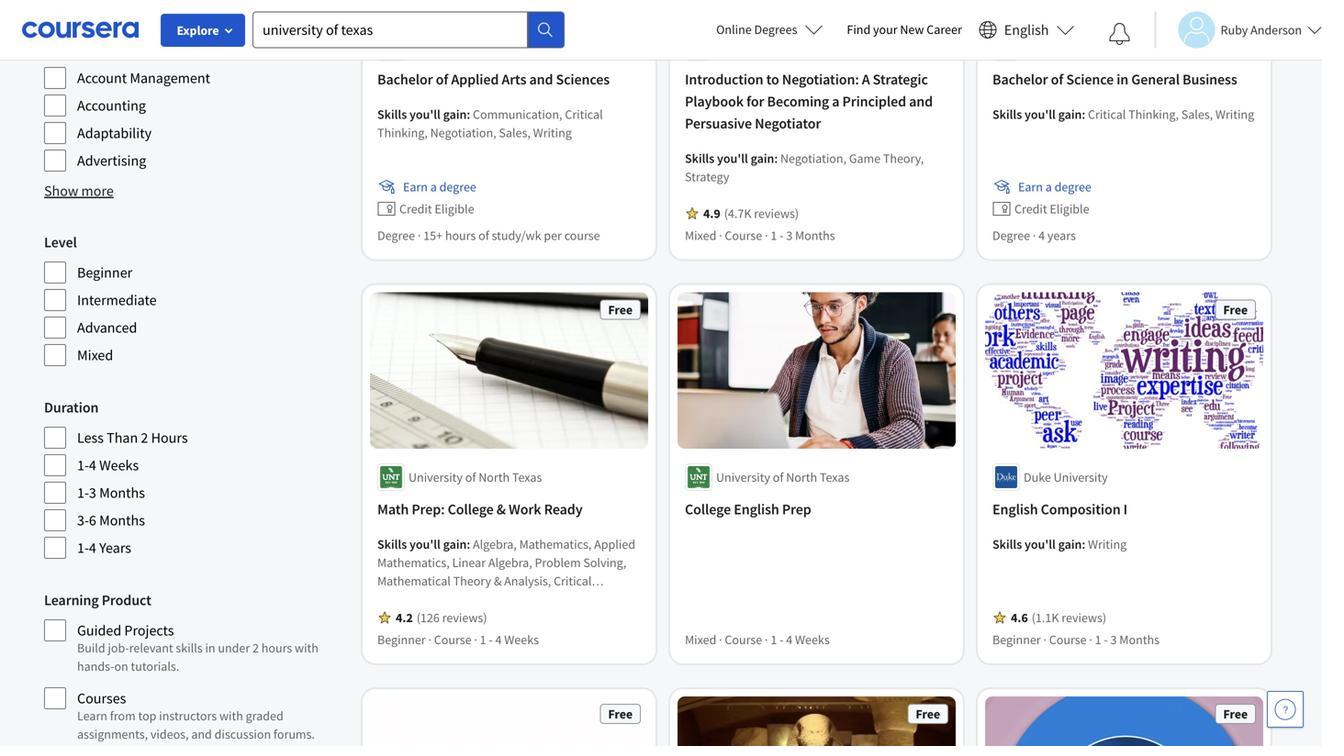 Task type: describe. For each thing, give the bounding box(es) containing it.
texas up college english prep link on the right of page
[[820, 469, 850, 486]]

2 inside "build job-relevant skills in under 2 hours with hands-on tutorials."
[[253, 640, 259, 657]]

: down science on the top
[[1082, 106, 1086, 123]]

2 college from the left
[[685, 501, 731, 519]]

english for english composition i
[[993, 501, 1039, 519]]

yale university
[[717, 39, 795, 56]]

1-4 years
[[77, 539, 131, 558]]

instructors
[[159, 708, 217, 725]]

differential
[[430, 592, 490, 608]]

3 inside duration group
[[89, 484, 96, 503]]

university of north texas for in
[[1024, 39, 1158, 56]]

university for college english prep
[[717, 469, 771, 486]]

eligible for science
[[1050, 201, 1090, 217]]

relevant
[[129, 640, 173, 657]]

of left study/wk
[[479, 227, 489, 244]]

degree for bachelor of applied arts and sciences
[[378, 227, 415, 244]]

graded
[[246, 708, 284, 725]]

english composition i
[[993, 501, 1128, 519]]

1 for english
[[1096, 632, 1102, 648]]

1 horizontal spatial mathematics,
[[520, 536, 592, 553]]

on
[[114, 659, 128, 675]]

plot
[[611, 592, 633, 608]]

you'll for bachelor of applied arts and sciences
[[410, 106, 441, 123]]

college english prep
[[685, 501, 812, 519]]

6
[[89, 512, 96, 530]]

help center image
[[1275, 699, 1297, 721]]

university for bachelor of applied arts and sciences
[[409, 39, 463, 56]]

prep:
[[412, 501, 445, 519]]

of up prep
[[773, 469, 784, 486]]

skills you'll gain : writing
[[993, 536, 1127, 553]]

(graphics),
[[378, 610, 436, 626]]

online
[[717, 21, 752, 38]]

mixed for mixed · course · 1 - 3 months
[[685, 227, 717, 244]]

show
[[44, 182, 78, 200]]

accounting
[[77, 96, 146, 115]]

negotiation:
[[783, 70, 860, 89]]

ready
[[544, 501, 583, 519]]

skills down what do you want to learn? "text box"
[[378, 106, 407, 123]]

you'll down bachelor of science in general business
[[1025, 106, 1056, 123]]

prep
[[783, 501, 812, 519]]

What do you want to learn? text field
[[253, 11, 528, 48]]

a inside the introduction to negotiation: a strategic playbook for becoming a principled and persuasive negotiator
[[833, 92, 840, 111]]

university down degrees
[[741, 39, 795, 56]]

strategy
[[685, 169, 730, 185]]

adaptability
[[77, 124, 152, 142]]

more
[[81, 182, 114, 200]]

: for math prep: college & work ready
[[467, 536, 471, 553]]

in inside "build job-relevant skills in under 2 hours with hands-on tutorials."
[[205, 640, 215, 657]]

degree · 15+ hours of study/wk per course
[[378, 227, 600, 244]]

north for &
[[479, 469, 510, 486]]

intermediate
[[77, 291, 157, 310]]

beginner for math prep: college & work ready
[[378, 632, 426, 648]]

show notifications image
[[1109, 23, 1131, 45]]

course for math prep: college & work ready
[[434, 632, 472, 648]]

work
[[509, 501, 542, 519]]

credit for science
[[1015, 201, 1048, 217]]

for
[[747, 92, 765, 111]]

gain for bachelor of applied arts and sciences
[[443, 106, 467, 123]]

bachelor for bachelor of science in general business
[[993, 70, 1049, 89]]

duration group
[[44, 397, 344, 560]]

english composition i link
[[993, 499, 1257, 521]]

1- for 1-3 months
[[77, 484, 89, 503]]

applied for of
[[451, 70, 499, 89]]

you'll for introduction to negotiation: a strategic playbook for becoming a principled and persuasive negotiator
[[717, 150, 749, 167]]

degree · 4 years
[[993, 227, 1077, 244]]

mixed for mixed
[[77, 346, 113, 365]]

online degrees button
[[702, 9, 838, 50]]

earn for applied
[[403, 179, 428, 195]]

communication, critical thinking, negotiation, sales, writing
[[378, 106, 603, 141]]

principled
[[843, 92, 907, 111]]

geometry,
[[553, 592, 609, 608]]

critical inside algebra, mathematics, applied mathematics, linear algebra, problem solving, mathematical theory & analysis, critical thinking, differential equations, geometry, plot (graphics), probability & statistics, general statistics
[[554, 573, 592, 590]]

1- for 1-4 years
[[77, 539, 89, 558]]

4.6
[[1011, 610, 1029, 626]]

: for bachelor of applied arts and sciences
[[467, 106, 471, 123]]

linear
[[452, 555, 486, 571]]

theory,
[[884, 150, 924, 167]]

bachelor for bachelor of applied arts and sciences
[[378, 70, 433, 89]]

years
[[1048, 227, 1077, 244]]

show more button
[[44, 180, 114, 202]]

arts
[[502, 70, 527, 89]]

3 for english composition i
[[1111, 632, 1118, 648]]

discussion
[[215, 727, 271, 743]]

skills down "math"
[[378, 536, 407, 553]]

thinking, inside algebra, mathematics, applied mathematics, linear algebra, problem solving, mathematical theory & analysis, critical thinking, differential equations, geometry, plot (graphics), probability & statistics, general statistics
[[378, 592, 428, 608]]

- for math prep: college & work ready
[[489, 632, 493, 648]]

university of north texas for arts
[[409, 39, 542, 56]]

gain down "english composition i"
[[1059, 536, 1082, 553]]

learn
[[77, 708, 107, 725]]

skills you'll gain : critical thinking, sales, writing
[[993, 106, 1255, 123]]

forums.
[[274, 727, 315, 743]]

north for in
[[1094, 39, 1125, 56]]

coursera image
[[22, 15, 139, 44]]

3-6 months
[[77, 512, 145, 530]]

of up science on the top
[[1081, 39, 1092, 56]]

4.2 (126 reviews)
[[396, 610, 487, 626]]

4.9
[[704, 205, 721, 222]]

skills you'll gain : for bachelor
[[378, 106, 473, 123]]

and inside learn from top instructors with graded assignments, videos, and discussion forums.
[[191, 727, 212, 743]]

1 vertical spatial algebra,
[[489, 555, 533, 571]]

earn a degree for science
[[1019, 179, 1092, 195]]

texas for and
[[512, 39, 542, 56]]

find your new career link
[[838, 18, 972, 41]]

ruby
[[1221, 22, 1249, 38]]

0 vertical spatial hours
[[445, 227, 476, 244]]

duke university
[[1024, 469, 1108, 486]]

i
[[1124, 501, 1128, 519]]

projects
[[124, 622, 174, 640]]

0 horizontal spatial mathematics,
[[378, 555, 450, 571]]

to
[[767, 70, 780, 89]]

hours
[[151, 429, 188, 447]]

level
[[44, 233, 77, 252]]

courses
[[77, 690, 126, 708]]

weeks for mixed · course · 1 - 4 weeks
[[796, 632, 830, 648]]

4.2
[[396, 610, 413, 626]]

science
[[1067, 70, 1114, 89]]

less than 2 hours
[[77, 429, 188, 447]]

thinking, inside communication, critical thinking, negotiation, sales, writing
[[378, 124, 428, 141]]

credit eligible for science
[[1015, 201, 1090, 217]]

: for introduction to negotiation: a strategic playbook for becoming a principled and persuasive negotiator
[[775, 150, 778, 167]]

advertising
[[77, 152, 146, 170]]

analysis,
[[504, 573, 551, 590]]

a for bachelor of applied arts and sciences
[[431, 179, 437, 195]]

credit eligible for applied
[[400, 201, 475, 217]]

yale
[[717, 39, 738, 56]]

sciences
[[556, 70, 610, 89]]

3 for introduction to negotiation: a strategic playbook for becoming a principled and persuasive negotiator
[[787, 227, 793, 244]]

course
[[565, 227, 600, 244]]

explore button
[[161, 14, 245, 47]]

0 vertical spatial algebra,
[[473, 536, 517, 553]]

1 horizontal spatial general
[[1132, 70, 1180, 89]]

degrees
[[755, 21, 798, 38]]

critical down bachelor of science in general business
[[1089, 106, 1127, 123]]

1 vertical spatial &
[[494, 573, 502, 590]]

ruby anderson button
[[1155, 11, 1323, 48]]

1 horizontal spatial in
[[1117, 70, 1129, 89]]

top
[[138, 708, 157, 725]]

tutorials.
[[131, 659, 179, 675]]

sales, inside communication, critical thinking, negotiation, sales, writing
[[499, 124, 531, 141]]

eligible for applied
[[435, 201, 475, 217]]

university for math prep: college & work ready
[[409, 469, 463, 486]]

earn a degree for applied
[[403, 179, 477, 195]]

years
[[99, 539, 131, 558]]

2 vertical spatial &
[[500, 610, 508, 626]]

gain for math prep: college & work ready
[[443, 536, 467, 553]]

1 horizontal spatial sales,
[[1182, 106, 1214, 123]]

skills you'll gain : for math
[[378, 536, 473, 553]]

skills up strategy
[[685, 150, 715, 167]]

hours inside "build job-relevant skills in under 2 hours with hands-on tutorials."
[[262, 640, 292, 657]]

texas for work
[[512, 469, 542, 486]]

skills you'll gain : for introduction
[[685, 150, 781, 167]]

anderson
[[1251, 22, 1303, 38]]

credit for applied
[[400, 201, 432, 217]]

and inside the introduction to negotiation: a strategic playbook for becoming a principled and persuasive negotiator
[[910, 92, 933, 111]]

beginner for english composition i
[[993, 632, 1041, 648]]

account
[[77, 69, 127, 87]]

critical inside communication, critical thinking, negotiation, sales, writing
[[565, 106, 603, 123]]

guided
[[77, 622, 121, 640]]

duke
[[1024, 469, 1052, 486]]

level group
[[44, 232, 344, 367]]

per
[[544, 227, 562, 244]]

university of north texas for &
[[409, 469, 542, 486]]



Task type: vqa. For each thing, say whether or not it's contained in the screenshot.
'Skills you'll gain :' for Bachelor
yes



Task type: locate. For each thing, give the bounding box(es) containing it.
you'll for math prep: college & work ready
[[410, 536, 441, 553]]

skills inside "group"
[[44, 39, 77, 57]]

mixed
[[685, 227, 717, 244], [77, 346, 113, 365], [685, 632, 717, 648]]

1 degree from the left
[[378, 227, 415, 244]]

1 bachelor from the left
[[378, 70, 433, 89]]

university up science on the top
[[1024, 39, 1078, 56]]

introduction to negotiation: a strategic playbook for becoming a principled and persuasive negotiator
[[685, 70, 933, 133]]

1 horizontal spatial credit eligible
[[1015, 201, 1090, 217]]

2 inside duration group
[[141, 429, 148, 447]]

2 horizontal spatial beginner
[[993, 632, 1041, 648]]

writing down communication,
[[533, 124, 572, 141]]

1 horizontal spatial degree
[[993, 227, 1031, 244]]

a up years
[[1046, 179, 1053, 195]]

advanced
[[77, 319, 137, 337]]

1- up '3-'
[[77, 484, 89, 503]]

applied inside algebra, mathematics, applied mathematics, linear algebra, problem solving, mathematical theory & analysis, critical thinking, differential equations, geometry, plot (graphics), probability & statistics, general statistics
[[594, 536, 636, 553]]

you'll
[[410, 106, 441, 123], [1025, 106, 1056, 123], [717, 150, 749, 167], [410, 536, 441, 553], [1025, 536, 1056, 553]]

you'll up strategy
[[717, 150, 749, 167]]

college left prep
[[685, 501, 731, 519]]

bachelor down english button
[[993, 70, 1049, 89]]

theory
[[453, 573, 492, 590]]

2 credit eligible from the left
[[1015, 201, 1090, 217]]

2 vertical spatial mixed
[[685, 632, 717, 648]]

beginner · course · 1 - 4 weeks
[[378, 632, 539, 648]]

bachelor of science in general business link
[[993, 68, 1257, 90]]

1 eligible from the left
[[435, 201, 475, 217]]

hands-
[[77, 659, 114, 675]]

and down instructors
[[191, 727, 212, 743]]

0 horizontal spatial reviews)
[[442, 610, 487, 626]]

general up skills you'll gain : critical thinking, sales, writing
[[1132, 70, 1180, 89]]

0 vertical spatial thinking,
[[1129, 106, 1180, 123]]

1 horizontal spatial with
[[295, 640, 319, 657]]

1 horizontal spatial negotiation,
[[781, 150, 847, 167]]

negotiation, down negotiator at the right top of the page
[[781, 150, 847, 167]]

2 eligible from the left
[[1050, 201, 1090, 217]]

3 1- from the top
[[77, 539, 89, 558]]

degree up years
[[1055, 179, 1092, 195]]

1 vertical spatial 2
[[253, 640, 259, 657]]

problem
[[535, 555, 581, 571]]

0 horizontal spatial a
[[431, 179, 437, 195]]

0 horizontal spatial with
[[220, 708, 243, 725]]

hours
[[445, 227, 476, 244], [262, 640, 292, 657]]

texas up work
[[512, 469, 542, 486]]

1 horizontal spatial reviews)
[[754, 205, 799, 222]]

degree left 15+ at the top left
[[378, 227, 415, 244]]

english button
[[972, 0, 1083, 60]]

1 vertical spatial and
[[910, 92, 933, 111]]

game
[[850, 150, 881, 167]]

degree up 15+ at the top left
[[440, 179, 477, 195]]

in
[[1117, 70, 1129, 89], [205, 640, 215, 657]]

1 horizontal spatial earn
[[1019, 179, 1044, 195]]

mathematics, up mathematical
[[378, 555, 450, 571]]

1 college from the left
[[448, 501, 494, 519]]

& right theory
[[494, 573, 502, 590]]

learning product group
[[44, 590, 344, 747]]

earn for science
[[1019, 179, 1044, 195]]

0 horizontal spatial college
[[448, 501, 494, 519]]

university up composition
[[1054, 469, 1108, 486]]

0 horizontal spatial credit eligible
[[400, 201, 475, 217]]

0 horizontal spatial applied
[[451, 70, 499, 89]]

0 vertical spatial and
[[530, 70, 553, 89]]

1 horizontal spatial degree
[[1055, 179, 1092, 195]]

2 horizontal spatial weeks
[[796, 632, 830, 648]]

0 vertical spatial writing
[[1216, 106, 1255, 123]]

with inside "build job-relevant skills in under 2 hours with hands-on tutorials."
[[295, 640, 319, 657]]

statistics,
[[510, 610, 562, 626]]

-
[[780, 227, 784, 244], [489, 632, 493, 648], [780, 632, 784, 648], [1105, 632, 1109, 648]]

0 horizontal spatial general
[[564, 610, 606, 626]]

1-4 weeks
[[77, 457, 139, 475]]

1 degree from the left
[[440, 179, 477, 195]]

sales,
[[1182, 106, 1214, 123], [499, 124, 531, 141]]

reviews) up mixed · course · 1 - 3 months
[[754, 205, 799, 222]]

eligible up years
[[1050, 201, 1090, 217]]

2 earn a degree from the left
[[1019, 179, 1092, 195]]

2 earn from the left
[[1019, 179, 1044, 195]]

- for introduction to negotiation: a strategic playbook for becoming a principled and persuasive negotiator
[[780, 227, 784, 244]]

skills
[[176, 640, 203, 657]]

build
[[77, 640, 105, 657]]

bachelor down what do you want to learn? "text box"
[[378, 70, 433, 89]]

0 horizontal spatial 2
[[141, 429, 148, 447]]

english inside button
[[1005, 21, 1050, 39]]

a
[[833, 92, 840, 111], [431, 179, 437, 195], [1046, 179, 1053, 195]]

4
[[1039, 227, 1046, 244], [89, 457, 96, 475], [89, 539, 96, 558], [496, 632, 502, 648], [787, 632, 793, 648]]

1 horizontal spatial 3
[[787, 227, 793, 244]]

duration
[[44, 399, 99, 417]]

degree for bachelor of science in general business
[[993, 227, 1031, 244]]

new
[[901, 21, 925, 38]]

assignments,
[[77, 727, 148, 743]]

general inside algebra, mathematics, applied mathematics, linear algebra, problem solving, mathematical theory & analysis, critical thinking, differential equations, geometry, plot (graphics), probability & statistics, general statistics
[[564, 610, 606, 626]]

reviews) up the beginner · course · 1 - 3 months
[[1062, 610, 1107, 626]]

bachelor of applied arts and sciences
[[378, 70, 610, 89]]

0 horizontal spatial earn
[[403, 179, 428, 195]]

1 horizontal spatial college
[[685, 501, 731, 519]]

1 horizontal spatial earn a degree
[[1019, 179, 1092, 195]]

1- down less
[[77, 457, 89, 475]]

1 vertical spatial thinking,
[[378, 124, 428, 141]]

0 vertical spatial with
[[295, 640, 319, 657]]

1 vertical spatial mixed
[[77, 346, 113, 365]]

with
[[295, 640, 319, 657], [220, 708, 243, 725]]

than
[[107, 429, 138, 447]]

degree for applied
[[440, 179, 477, 195]]

0 horizontal spatial credit
[[400, 201, 432, 217]]

weeks for beginner · course · 1 - 4 weeks
[[505, 632, 539, 648]]

sales, down communication,
[[499, 124, 531, 141]]

mixed inside the level group
[[77, 346, 113, 365]]

0 horizontal spatial sales,
[[499, 124, 531, 141]]

north up prep
[[787, 469, 818, 486]]

0 vertical spatial mathematics,
[[520, 536, 592, 553]]

0 horizontal spatial degree
[[378, 227, 415, 244]]

gain up "linear"
[[443, 536, 467, 553]]

2 vertical spatial thinking,
[[378, 592, 428, 608]]

a down "negotiation:"
[[833, 92, 840, 111]]

degree left years
[[993, 227, 1031, 244]]

business
[[1183, 70, 1238, 89]]

playbook
[[685, 92, 744, 111]]

1 vertical spatial 3
[[89, 484, 96, 503]]

probability
[[438, 610, 497, 626]]

2 vertical spatial and
[[191, 727, 212, 743]]

and right the arts
[[530, 70, 553, 89]]

reviews) for playbook
[[754, 205, 799, 222]]

1 horizontal spatial hours
[[445, 227, 476, 244]]

algebra, mathematics, applied mathematics, linear algebra, problem solving, mathematical theory & analysis, critical thinking, differential equations, geometry, plot (graphics), probability & statistics, general statistics
[[378, 536, 636, 645]]

university up college english prep at the right bottom of the page
[[717, 469, 771, 486]]

algebra,
[[473, 536, 517, 553], [489, 555, 533, 571]]

applied
[[451, 70, 499, 89], [594, 536, 636, 553]]

0 horizontal spatial eligible
[[435, 201, 475, 217]]

university of north texas up bachelor of applied arts and sciences at top left
[[409, 39, 542, 56]]

1 vertical spatial general
[[564, 610, 606, 626]]

2 1- from the top
[[77, 484, 89, 503]]

of up communication, critical thinking, negotiation, sales, writing
[[436, 70, 449, 89]]

university of north texas up math prep: college & work ready
[[409, 469, 542, 486]]

skills you'll gain : down the prep:
[[378, 536, 473, 553]]

explore
[[177, 22, 219, 39]]

math
[[378, 501, 409, 519]]

1 vertical spatial sales,
[[499, 124, 531, 141]]

degree for science
[[1055, 179, 1092, 195]]

introduction to negotiation: a strategic playbook for becoming a principled and persuasive negotiator link
[[685, 68, 949, 135]]

2 vertical spatial 3
[[1111, 632, 1118, 648]]

skills you'll gain :
[[378, 106, 473, 123], [685, 150, 781, 167], [378, 536, 473, 553]]

0 vertical spatial 3
[[787, 227, 793, 244]]

(1.1k
[[1032, 610, 1060, 626]]

with inside learn from top instructors with graded assignments, videos, and discussion forums.
[[220, 708, 243, 725]]

university for bachelor of science in general business
[[1024, 39, 1078, 56]]

find
[[847, 21, 871, 38]]

negotiation,
[[430, 124, 497, 141], [781, 150, 847, 167]]

course for introduction to negotiation: a strategic playbook for becoming a principled and persuasive negotiator
[[725, 227, 763, 244]]

bachelor of science in general business
[[993, 70, 1238, 89]]

critical down the sciences
[[565, 106, 603, 123]]

0 vertical spatial applied
[[451, 70, 499, 89]]

texas
[[512, 39, 542, 56], [1128, 39, 1158, 56], [512, 469, 542, 486], [820, 469, 850, 486]]

north up bachelor of science in general business
[[1094, 39, 1125, 56]]

ruby anderson
[[1221, 22, 1303, 38]]

skills up account
[[44, 39, 77, 57]]

2 credit from the left
[[1015, 201, 1048, 217]]

1 horizontal spatial bachelor
[[993, 70, 1049, 89]]

2 vertical spatial 1-
[[77, 539, 89, 558]]

2 degree from the left
[[993, 227, 1031, 244]]

in right skills
[[205, 640, 215, 657]]

2 degree from the left
[[1055, 179, 1092, 195]]

english for english
[[1005, 21, 1050, 39]]

1 horizontal spatial beginner
[[378, 632, 426, 648]]

2 vertical spatial writing
[[1089, 536, 1127, 553]]

reviews) down differential
[[442, 610, 487, 626]]

you'll down the prep:
[[410, 536, 441, 553]]

1- for 1-4 weeks
[[77, 457, 89, 475]]

: down negotiator at the right top of the page
[[775, 150, 778, 167]]

english down the duke
[[993, 501, 1039, 519]]

2 right than
[[141, 429, 148, 447]]

applied up solving,
[[594, 536, 636, 553]]

1 vertical spatial applied
[[594, 536, 636, 553]]

1 horizontal spatial weeks
[[505, 632, 539, 648]]

1 earn a degree from the left
[[403, 179, 477, 195]]

& left work
[[497, 501, 506, 519]]

0 horizontal spatial bachelor
[[378, 70, 433, 89]]

1 vertical spatial 1-
[[77, 484, 89, 503]]

1 vertical spatial skills you'll gain :
[[685, 150, 781, 167]]

beginner
[[77, 264, 132, 282], [378, 632, 426, 648], [993, 632, 1041, 648]]

university of north texas up prep
[[717, 469, 850, 486]]

gain
[[443, 106, 467, 123], [1059, 106, 1082, 123], [751, 150, 775, 167], [443, 536, 467, 553], [1059, 536, 1082, 553]]

you'll down "english composition i"
[[1025, 536, 1056, 553]]

credit eligible up 15+ at the top left
[[400, 201, 475, 217]]

beginner up intermediate
[[77, 264, 132, 282]]

skills you'll gain : up strategy
[[685, 150, 781, 167]]

1 horizontal spatial applied
[[594, 536, 636, 553]]

equations,
[[493, 592, 550, 608]]

gain down science on the top
[[1059, 106, 1082, 123]]

skills down "english composition i"
[[993, 536, 1023, 553]]

texas up the arts
[[512, 39, 542, 56]]

1 credit eligible from the left
[[400, 201, 475, 217]]

2 horizontal spatial a
[[1046, 179, 1053, 195]]

0 horizontal spatial in
[[205, 640, 215, 657]]

1 horizontal spatial eligible
[[1050, 201, 1090, 217]]

mathematical
[[378, 573, 451, 590]]

1 horizontal spatial a
[[833, 92, 840, 111]]

find your new career
[[847, 21, 963, 38]]

university of north texas up science on the top
[[1024, 39, 1158, 56]]

with right under
[[295, 640, 319, 657]]

and down strategic
[[910, 92, 933, 111]]

writing inside communication, critical thinking, negotiation, sales, writing
[[533, 124, 572, 141]]

0 horizontal spatial degree
[[440, 179, 477, 195]]

mathematics, up problem
[[520, 536, 592, 553]]

1 vertical spatial mathematics,
[[378, 555, 450, 571]]

0 horizontal spatial beginner
[[77, 264, 132, 282]]

0 horizontal spatial negotiation,
[[430, 124, 497, 141]]

eligible up 15+ at the top left
[[435, 201, 475, 217]]

applied left the arts
[[451, 70, 499, 89]]

a for bachelor of science in general business
[[1046, 179, 1053, 195]]

: down bachelor of applied arts and sciences at top left
[[467, 106, 471, 123]]

writing down business
[[1216, 106, 1255, 123]]

skills group
[[44, 37, 344, 173]]

math prep: college & work ready
[[378, 501, 583, 519]]

2 horizontal spatial reviews)
[[1062, 610, 1107, 626]]

north for arts
[[479, 39, 510, 56]]

(126
[[417, 610, 440, 626]]

1 vertical spatial hours
[[262, 640, 292, 657]]

persuasive
[[685, 114, 752, 133]]

career
[[927, 21, 963, 38]]

1 earn from the left
[[403, 179, 428, 195]]

critical up geometry,
[[554, 573, 592, 590]]

north up math prep: college & work ready
[[479, 469, 510, 486]]

texas up bachelor of science in general business link on the top right of page
[[1128, 39, 1158, 56]]

1 for math
[[480, 632, 487, 648]]

thinking,
[[1129, 106, 1180, 123], [378, 124, 428, 141], [378, 592, 428, 608]]

mixed · course · 1 - 3 months
[[685, 227, 836, 244]]

negotiation, inside the "negotiation, game theory, strategy"
[[781, 150, 847, 167]]

reviews) for ready
[[442, 610, 487, 626]]

negotiation, down communication,
[[430, 124, 497, 141]]

learn from top instructors with graded assignments, videos, and discussion forums.
[[77, 708, 315, 743]]

negotiation, game theory, strategy
[[685, 150, 924, 185]]

and inside bachelor of applied arts and sciences link
[[530, 70, 553, 89]]

1 1- from the top
[[77, 457, 89, 475]]

general down geometry,
[[564, 610, 606, 626]]

of left science on the top
[[1052, 70, 1064, 89]]

0 horizontal spatial earn a degree
[[403, 179, 477, 195]]

2 horizontal spatial and
[[910, 92, 933, 111]]

credit up 15+ at the top left
[[400, 201, 432, 217]]

learning product
[[44, 592, 151, 610]]

sales, down business
[[1182, 106, 1214, 123]]

1 horizontal spatial writing
[[1089, 536, 1127, 553]]

1 horizontal spatial 2
[[253, 640, 259, 657]]

credit eligible up years
[[1015, 201, 1090, 217]]

1- down '3-'
[[77, 539, 89, 558]]

introduction
[[685, 70, 764, 89]]

north up bachelor of applied arts and sciences at top left
[[479, 39, 510, 56]]

applied for mathematics,
[[594, 536, 636, 553]]

1 vertical spatial in
[[205, 640, 215, 657]]

mixed for mixed · course · 1 - 4 weeks
[[685, 632, 717, 648]]

0 horizontal spatial and
[[191, 727, 212, 743]]

0 vertical spatial skills you'll gain :
[[378, 106, 473, 123]]

0 horizontal spatial 3
[[89, 484, 96, 503]]

gain for introduction to negotiation: a strategic playbook for becoming a principled and persuasive negotiator
[[751, 150, 775, 167]]

general
[[1132, 70, 1180, 89], [564, 610, 606, 626]]

english
[[1005, 21, 1050, 39], [734, 501, 780, 519], [993, 501, 1039, 519]]

mixed · course · 1 - 4 weeks
[[685, 632, 830, 648]]

0 vertical spatial in
[[1117, 70, 1129, 89]]

beginner down "4.2"
[[378, 632, 426, 648]]

1 for introduction
[[771, 227, 777, 244]]

less
[[77, 429, 104, 447]]

1 vertical spatial with
[[220, 708, 243, 725]]

in right science on the top
[[1117, 70, 1129, 89]]

0 horizontal spatial weeks
[[99, 457, 139, 475]]

composition
[[1041, 501, 1121, 519]]

skills down english button
[[993, 106, 1023, 123]]

0 horizontal spatial writing
[[533, 124, 572, 141]]

english right career
[[1005, 21, 1050, 39]]

eligible
[[435, 201, 475, 217], [1050, 201, 1090, 217]]

0 vertical spatial negotiation,
[[430, 124, 497, 141]]

you'll down bachelor of applied arts and sciences at top left
[[410, 106, 441, 123]]

college english prep link
[[685, 499, 949, 521]]

: down composition
[[1082, 536, 1086, 553]]

0 vertical spatial &
[[497, 501, 506, 519]]

texas for general
[[1128, 39, 1158, 56]]

algebra, up "linear"
[[473, 536, 517, 553]]

1 credit from the left
[[400, 201, 432, 217]]

earn up the degree · 4 years
[[1019, 179, 1044, 195]]

solving,
[[584, 555, 627, 571]]

course for english composition i
[[1050, 632, 1087, 648]]

build job-relevant skills in under 2 hours with hands-on tutorials.
[[77, 640, 319, 675]]

product
[[102, 592, 151, 610]]

2 bachelor from the left
[[993, 70, 1049, 89]]

0 vertical spatial 1-
[[77, 457, 89, 475]]

university up the prep:
[[409, 469, 463, 486]]

earn up 15+ at the top left
[[403, 179, 428, 195]]

0 vertical spatial sales,
[[1182, 106, 1214, 123]]

None search field
[[253, 11, 565, 48]]

1-3 months
[[77, 484, 145, 503]]

0 horizontal spatial hours
[[262, 640, 292, 657]]

3-
[[77, 512, 89, 530]]

degree
[[440, 179, 477, 195], [1055, 179, 1092, 195]]

0 vertical spatial mixed
[[685, 227, 717, 244]]

weeks inside duration group
[[99, 457, 139, 475]]

beginner · course · 1 - 3 months
[[993, 632, 1160, 648]]

1 vertical spatial writing
[[533, 124, 572, 141]]

earn a degree up years
[[1019, 179, 1092, 195]]

earn a degree up 15+ at the top left
[[403, 179, 477, 195]]

2 horizontal spatial writing
[[1216, 106, 1255, 123]]

earn
[[403, 179, 428, 195], [1019, 179, 1044, 195]]

2 right under
[[253, 640, 259, 657]]

2 vertical spatial skills you'll gain :
[[378, 536, 473, 553]]

& down equations,
[[500, 610, 508, 626]]

hours right under
[[262, 640, 292, 657]]

of up math prep: college & work ready
[[466, 469, 476, 486]]

1 vertical spatial negotiation,
[[781, 150, 847, 167]]

&
[[497, 501, 506, 519], [494, 573, 502, 590], [500, 610, 508, 626]]

of up bachelor of applied arts and sciences at top left
[[466, 39, 476, 56]]

beginner inside the level group
[[77, 264, 132, 282]]

1 horizontal spatial credit
[[1015, 201, 1048, 217]]

0 vertical spatial 2
[[141, 429, 148, 447]]

1 horizontal spatial and
[[530, 70, 553, 89]]

english left prep
[[734, 501, 780, 519]]

negotiation, inside communication, critical thinking, negotiation, sales, writing
[[430, 124, 497, 141]]

0 vertical spatial general
[[1132, 70, 1180, 89]]

- for english composition i
[[1105, 632, 1109, 648]]

2 horizontal spatial 3
[[1111, 632, 1118, 648]]

gain down bachelor of applied arts and sciences at top left
[[443, 106, 467, 123]]



